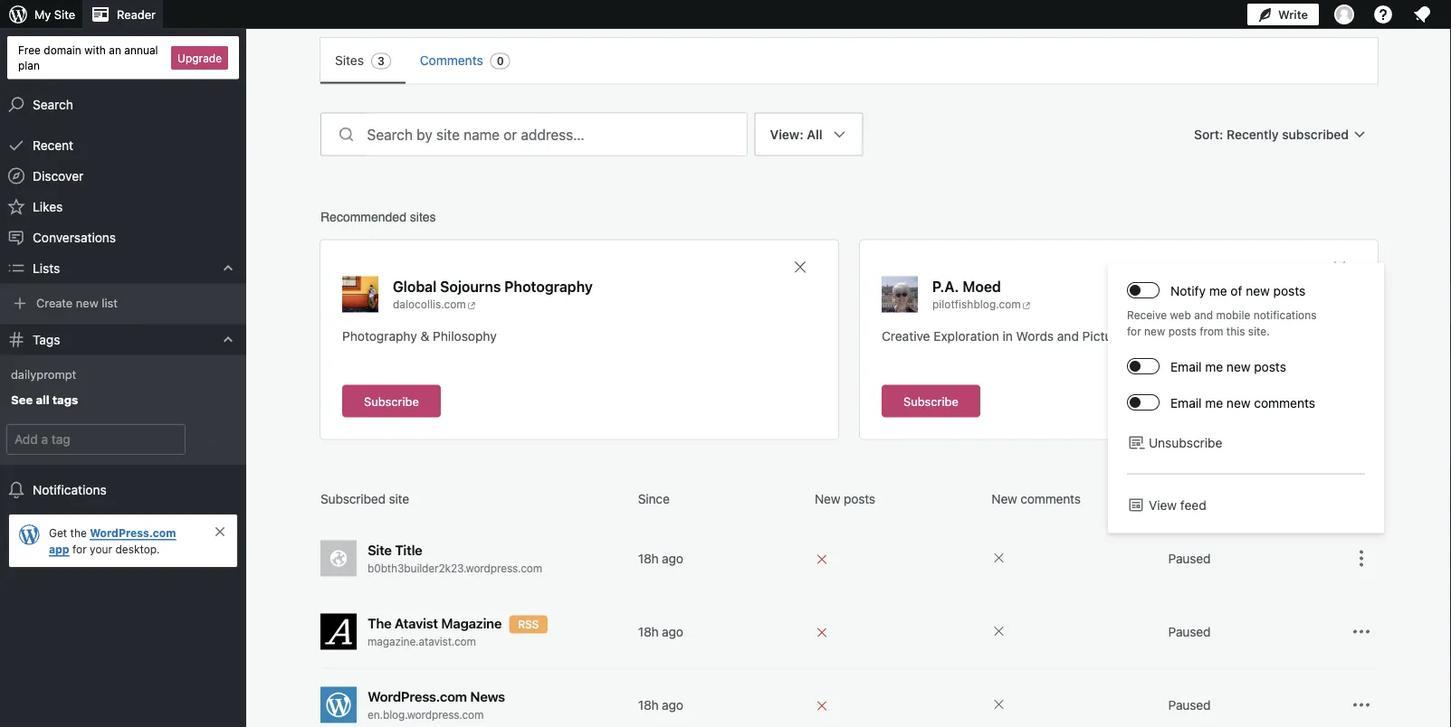 Task type: vqa. For each thing, say whether or not it's contained in the screenshot.
Magazine
yes



Task type: describe. For each thing, give the bounding box(es) containing it.
subscribe for p.a. moed
[[904, 395, 959, 408]]

free
[[18, 43, 41, 56]]

conversations link
[[0, 222, 246, 253]]

creative
[[882, 329, 930, 344]]

help image
[[1373, 4, 1394, 25]]

wordpress.com for app
[[90, 527, 176, 540]]

paused inside the "the atavist magazine" row
[[1169, 625, 1211, 640]]

new posts column header
[[815, 490, 984, 508]]

table containing site title
[[321, 490, 1378, 728]]

posts inside receive web and mobile notifications for new posts from this site.
[[1169, 325, 1197, 338]]

ago inside the "the atavist magazine" row
[[662, 625, 683, 640]]

3
[[377, 55, 385, 67]]

the atavist magazine cell
[[321, 614, 631, 651]]

menu containing sites
[[321, 38, 1378, 84]]

see
[[11, 393, 33, 407]]

tags link
[[0, 325, 246, 355]]

get the
[[49, 527, 90, 540]]

dismiss this recommendation image for p.a. moed
[[1331, 258, 1349, 277]]

atavist
[[395, 616, 438, 632]]

0 vertical spatial photography
[[505, 278, 593, 295]]

add button
[[192, 426, 235, 454]]

discover
[[33, 168, 84, 183]]

cell for title
[[815, 549, 984, 569]]

email for email me new comments
[[1171, 396, 1202, 411]]

desktop.
[[115, 543, 160, 556]]

my site link
[[0, 0, 82, 29]]

subscribed
[[1282, 127, 1349, 142]]

site title link
[[368, 541, 631, 561]]

your
[[90, 543, 112, 556]]

wordpress.com news en.blog.wordpress.com
[[368, 689, 505, 722]]

site title cell
[[321, 541, 631, 577]]

magazine.atavist.com
[[368, 636, 476, 649]]

my
[[34, 8, 51, 21]]

with
[[84, 43, 106, 56]]

wordpress.com news image
[[321, 688, 357, 724]]

discover link
[[0, 161, 246, 192]]

view
[[1149, 498, 1177, 513]]

free domain with an annual plan
[[18, 43, 158, 71]]

notify me of new posts
[[1171, 283, 1306, 298]]

new posts
[[815, 492, 875, 507]]

new for new comments
[[992, 492, 1017, 507]]

sites
[[335, 53, 364, 68]]

email frequency
[[1169, 492, 1260, 507]]

all
[[36, 393, 49, 407]]

of
[[1231, 283, 1243, 298]]

0 horizontal spatial photography
[[342, 329, 417, 344]]

my profile image
[[1335, 5, 1354, 24]]

recommended
[[321, 210, 406, 224]]

unsubscribe
[[1149, 435, 1223, 450]]

me for posts
[[1205, 359, 1223, 374]]

view: all button
[[755, 113, 863, 301]]

the
[[70, 527, 87, 540]]

subscribed site column header
[[321, 490, 631, 508]]

plan
[[18, 59, 40, 71]]

18h for title
[[638, 551, 659, 566]]

magazine
[[441, 616, 502, 632]]

upgrade
[[178, 51, 222, 64]]

reader
[[117, 8, 156, 21]]

news
[[470, 689, 505, 705]]

more information image for wordpress.com news
[[992, 698, 1006, 713]]

paused for title
[[1169, 551, 1211, 566]]

all
[[807, 127, 823, 142]]

posts up notifications
[[1273, 283, 1306, 298]]

more information image
[[992, 625, 1006, 639]]

recently
[[1227, 127, 1279, 142]]

new inside create new list link
[[76, 296, 98, 310]]

18h ago for title
[[638, 551, 683, 566]]

frequency
[[1202, 492, 1260, 507]]

new for new posts
[[815, 492, 841, 507]]

moed
[[963, 278, 1001, 295]]

paused cell for news
[[1169, 697, 1338, 715]]

site.
[[1248, 325, 1270, 338]]

lists
[[33, 261, 60, 276]]

create
[[36, 296, 73, 310]]

site
[[389, 492, 409, 507]]

tags
[[52, 393, 78, 407]]

wordpress.com app
[[49, 527, 176, 556]]

wordpress.com news link
[[368, 688, 631, 708]]

since
[[638, 492, 670, 507]]

sort: recently subscribed button
[[1187, 118, 1378, 151]]

dismiss this recommendation image for global sojourns photography
[[791, 258, 809, 277]]

exploration
[[934, 329, 999, 344]]

add group
[[0, 422, 246, 458]]

view: all
[[770, 127, 823, 142]]

feed
[[1181, 498, 1207, 513]]

new right of
[[1246, 283, 1270, 298]]

new comments
[[992, 492, 1081, 507]]

in
[[1003, 329, 1013, 344]]

see all tags
[[11, 393, 78, 407]]

title
[[395, 543, 422, 559]]

app
[[49, 543, 69, 556]]

sort: recently subscribed
[[1194, 127, 1349, 142]]

18h inside the "the atavist magazine" row
[[638, 625, 659, 640]]

email me new comments
[[1171, 396, 1316, 411]]

domain
[[44, 43, 81, 56]]

email me new posts
[[1171, 359, 1286, 374]]

p.a. moed
[[933, 278, 1001, 295]]

0 vertical spatial comments
[[1254, 396, 1316, 411]]

email for email frequency
[[1169, 492, 1199, 507]]

view feed link
[[1127, 497, 1365, 515]]

subscribe for global sojourns photography
[[364, 395, 419, 408]]

email frequency column header
[[1169, 490, 1338, 508]]

add
[[203, 433, 225, 447]]

this
[[1227, 325, 1245, 338]]

web
[[1170, 309, 1191, 322]]

manage your notifications image
[[1411, 4, 1433, 25]]

pilotfishblog.com
[[933, 298, 1021, 311]]

the atavist magazine row
[[321, 596, 1378, 670]]

since column header
[[638, 490, 808, 508]]

my site
[[34, 8, 75, 21]]

for your desktop.
[[69, 543, 160, 556]]

new down email me new posts
[[1227, 396, 1251, 411]]



Task type: locate. For each thing, give the bounding box(es) containing it.
lists link
[[0, 253, 246, 284]]

subscribe
[[364, 395, 419, 408], [904, 395, 959, 408]]

paused
[[1169, 551, 1211, 566], [1169, 625, 1211, 640], [1169, 698, 1211, 713]]

me
[[1209, 283, 1227, 298], [1205, 359, 1223, 374], [1205, 396, 1223, 411]]

for down the
[[72, 543, 87, 556]]

site inside site title b0bth3builder2k23.wordpress.com
[[368, 543, 392, 559]]

photography up 'dalocollis.com' link
[[505, 278, 593, 295]]

me down from at the top of page
[[1205, 359, 1223, 374]]

0 vertical spatial for
[[1127, 325, 1141, 338]]

2 ago from the top
[[662, 625, 683, 640]]

ago inside wordpress.com news row
[[662, 698, 683, 713]]

3 18h ago from the top
[[638, 698, 683, 713]]

None search field
[[321, 113, 747, 156]]

ago inside site title row
[[662, 551, 683, 566]]

posts inside new posts column header
[[844, 492, 875, 507]]

18h
[[638, 551, 659, 566], [638, 625, 659, 640], [638, 698, 659, 713]]

site title b0bth3builder2k23.wordpress.com
[[368, 543, 542, 575]]

ago for news
[[662, 698, 683, 713]]

subscribed
[[321, 492, 386, 507]]

0 vertical spatial 18h ago
[[638, 551, 683, 566]]

wordpress.com inside wordpress.com app
[[90, 527, 176, 540]]

for down receive
[[1127, 325, 1141, 338]]

sort:
[[1194, 127, 1223, 142]]

posts down web
[[1169, 325, 1197, 338]]

2 more actions image from the top
[[1351, 622, 1373, 643]]

site title row
[[321, 523, 1378, 596]]

pictures
[[1083, 329, 1130, 344]]

2 vertical spatial me
[[1205, 396, 1223, 411]]

subscribe button down creative
[[882, 385, 980, 418]]

1 subscribe button from the left
[[342, 385, 441, 418]]

1 vertical spatial keyboard_arrow_down image
[[219, 331, 237, 349]]

0 vertical spatial me
[[1209, 283, 1227, 298]]

unsubscribe button
[[1127, 434, 1365, 452]]

keyboard_arrow_down image inside lists link
[[219, 259, 237, 278]]

comments
[[420, 53, 483, 68]]

more actions image
[[1351, 548, 1373, 570], [1351, 622, 1373, 643]]

dismiss image
[[213, 525, 227, 540]]

wordpress.com up 'desktop.'
[[90, 527, 176, 540]]

and inside receive web and mobile notifications for new posts from this site.
[[1194, 309, 1213, 322]]

cell for news
[[815, 696, 984, 716]]

1 vertical spatial ago
[[662, 625, 683, 640]]

0 horizontal spatial site
[[54, 8, 75, 21]]

creative exploration in words and pictures
[[882, 329, 1130, 344]]

1 vertical spatial comments
[[1021, 492, 1081, 507]]

2 subscribe button from the left
[[882, 385, 980, 418]]

keyboard_arrow_down image
[[219, 259, 237, 278], [219, 331, 237, 349]]

wordpress.com up en.blog.wordpress.com
[[368, 689, 467, 705]]

paused inside site title row
[[1169, 551, 1211, 566]]

2 more information image from the top
[[992, 698, 1006, 713]]

mobile
[[1216, 309, 1251, 322]]

search link
[[0, 89, 246, 120]]

site right my
[[54, 8, 75, 21]]

likes link
[[0, 192, 246, 222]]

0 horizontal spatial subscribe
[[364, 395, 419, 408]]

2 vertical spatial 18h
[[638, 698, 659, 713]]

get
[[49, 527, 67, 540]]

1 subscribe from the left
[[364, 395, 419, 408]]

email down from at the top of page
[[1171, 359, 1202, 374]]

0 horizontal spatial subscribe button
[[342, 385, 441, 418]]

0 vertical spatial paused
[[1169, 551, 1211, 566]]

3 ago from the top
[[662, 698, 683, 713]]

0 horizontal spatial wordpress.com
[[90, 527, 176, 540]]

cell up wordpress.com news row
[[815, 622, 984, 642]]

wordpress.com news row
[[321, 670, 1378, 728]]

the atavist magazine image
[[321, 614, 357, 651]]

subscribe button for global sojourns photography
[[342, 385, 441, 418]]

1 vertical spatial 18h ago
[[638, 625, 683, 640]]

recommended sites
[[321, 210, 436, 224]]

0 vertical spatial and
[[1194, 309, 1213, 322]]

receive
[[1127, 309, 1167, 322]]

3 paused cell from the top
[[1169, 697, 1338, 715]]

1 vertical spatial paused cell
[[1169, 623, 1338, 641]]

more actions image for the atavist magazine
[[1351, 622, 1373, 643]]

posts up site title row
[[844, 492, 875, 507]]

notifications
[[1254, 309, 1317, 322]]

me down email me new posts
[[1205, 396, 1223, 411]]

1 new from the left
[[815, 492, 841, 507]]

Add a tag text field
[[7, 426, 185, 454]]

2 vertical spatial paused
[[1169, 698, 1211, 713]]

18h ago inside the "the atavist magazine" row
[[638, 625, 683, 640]]

1 vertical spatial for
[[72, 543, 87, 556]]

1 horizontal spatial comments
[[1254, 396, 1316, 411]]

photography left &
[[342, 329, 417, 344]]

global sojourns photography
[[393, 278, 593, 295]]

2 18h ago from the top
[[638, 625, 683, 640]]

2 cell from the top
[[815, 622, 984, 642]]

more information image
[[992, 551, 1006, 566], [992, 698, 1006, 713]]

posts down site.
[[1254, 359, 1286, 374]]

write link
[[1248, 0, 1319, 29]]

1 more information image from the top
[[992, 551, 1006, 566]]

1 dismiss this recommendation image from the left
[[791, 258, 809, 277]]

1 vertical spatial email
[[1171, 396, 1202, 411]]

subscribe down creative
[[904, 395, 959, 408]]

ago
[[662, 551, 683, 566], [662, 625, 683, 640], [662, 698, 683, 713]]

more information image down new comments
[[992, 551, 1006, 566]]

more information image inside site title row
[[992, 551, 1006, 566]]

row
[[321, 490, 1378, 523]]

18h for news
[[638, 698, 659, 713]]

posts
[[1273, 283, 1306, 298], [1169, 325, 1197, 338], [1254, 359, 1286, 374], [844, 492, 875, 507]]

keyboard_arrow_down image for lists
[[219, 259, 237, 278]]

2 keyboard_arrow_down image from the top
[[219, 331, 237, 349]]

3 paused from the top
[[1169, 698, 1211, 713]]

p.a.
[[933, 278, 959, 295]]

0 vertical spatial more information image
[[992, 551, 1006, 566]]

sites
[[410, 210, 436, 224]]

email left "frequency"
[[1169, 492, 1199, 507]]

global sojourns photography link
[[393, 277, 593, 297]]

b0bth3builder2k23.wordpress.com link
[[368, 561, 631, 577]]

site left title
[[368, 543, 392, 559]]

keyboard_arrow_down image for tags
[[219, 331, 237, 349]]

2 vertical spatial cell
[[815, 696, 984, 716]]

new down receive
[[1144, 325, 1165, 338]]

photography
[[505, 278, 593, 295], [342, 329, 417, 344]]

1 vertical spatial more actions image
[[1351, 622, 1373, 643]]

2 vertical spatial 18h ago
[[638, 698, 683, 713]]

2 vertical spatial email
[[1169, 492, 1199, 507]]

3 cell from the top
[[815, 696, 984, 716]]

1 keyboard_arrow_down image from the top
[[219, 259, 237, 278]]

write
[[1278, 8, 1308, 21]]

1 horizontal spatial dismiss this recommendation image
[[1331, 258, 1349, 277]]

1 paused cell from the top
[[1169, 550, 1338, 568]]

new left list at the top of the page
[[76, 296, 98, 310]]

2 18h from the top
[[638, 625, 659, 640]]

1 cell from the top
[[815, 549, 984, 569]]

1 horizontal spatial wordpress.com
[[368, 689, 467, 705]]

1 vertical spatial site
[[368, 543, 392, 559]]

wordpress.com for news
[[368, 689, 467, 705]]

new
[[1246, 283, 1270, 298], [76, 296, 98, 310], [1144, 325, 1165, 338], [1227, 359, 1251, 374], [1227, 396, 1251, 411]]

dismiss this recommendation image
[[791, 258, 809, 277], [1331, 258, 1349, 277]]

1 vertical spatial wordpress.com
[[368, 689, 467, 705]]

0 horizontal spatial and
[[1057, 329, 1079, 344]]

likes
[[33, 199, 63, 214]]

0 vertical spatial site
[[54, 8, 75, 21]]

1 vertical spatial cell
[[815, 622, 984, 642]]

2 paused from the top
[[1169, 625, 1211, 640]]

18h inside wordpress.com news row
[[638, 698, 659, 713]]

table
[[321, 490, 1378, 728]]

menu
[[321, 38, 1378, 84]]

me left of
[[1209, 283, 1227, 298]]

see all tags link
[[0, 387, 246, 415]]

1 horizontal spatial subscribe button
[[882, 385, 980, 418]]

0 horizontal spatial dismiss this recommendation image
[[791, 258, 809, 277]]

cell inside the "the atavist magazine" row
[[815, 622, 984, 642]]

more actions image inside the "the atavist magazine" row
[[1351, 622, 1373, 643]]

1 ago from the top
[[662, 551, 683, 566]]

me for new
[[1209, 283, 1227, 298]]

subscribe down photography & philosophy
[[364, 395, 419, 408]]

new comments column header
[[992, 490, 1161, 508]]

1 horizontal spatial subscribe
[[904, 395, 959, 408]]

create new list
[[36, 296, 118, 310]]

view feed
[[1149, 498, 1207, 513]]

1 paused from the top
[[1169, 551, 1211, 566]]

1 18h ago from the top
[[638, 551, 683, 566]]

18h ago inside wordpress.com news row
[[638, 698, 683, 713]]

paused cell
[[1169, 550, 1338, 568], [1169, 623, 1338, 641], [1169, 697, 1338, 715]]

create new list link
[[0, 290, 246, 317]]

18h ago for news
[[638, 698, 683, 713]]

comments
[[1254, 396, 1316, 411], [1021, 492, 1081, 507]]

list
[[102, 296, 118, 310]]

site
[[54, 8, 75, 21], [368, 543, 392, 559]]

1 vertical spatial photography
[[342, 329, 417, 344]]

3 18h from the top
[[638, 698, 659, 713]]

conversations
[[33, 230, 116, 245]]

for inside receive web and mobile notifications for new posts from this site.
[[1127, 325, 1141, 338]]

row containing subscribed site
[[321, 490, 1378, 523]]

ago for title
[[662, 551, 683, 566]]

more image
[[1351, 0, 1373, 5]]

2 subscribe from the left
[[904, 395, 959, 408]]

0 vertical spatial more actions image
[[1351, 548, 1373, 570]]

notifications
[[33, 483, 107, 498]]

keyboard_arrow_down image inside tags link
[[219, 331, 237, 349]]

reader link
[[82, 0, 163, 29]]

email inside column header
[[1169, 492, 1199, 507]]

more actions image for site title
[[1351, 548, 1373, 570]]

photography & philosophy
[[342, 329, 497, 344]]

email for email me new posts
[[1171, 359, 1202, 374]]

dailyprompt link
[[0, 362, 246, 387]]

2 paused cell from the top
[[1169, 623, 1338, 641]]

email up unsubscribe
[[1171, 396, 1202, 411]]

1 horizontal spatial for
[[1127, 325, 1141, 338]]

subscribe button for p.a. moed
[[882, 385, 980, 418]]

and right words
[[1057, 329, 1079, 344]]

pilotfishblog.com link
[[933, 297, 1034, 313]]

paused cell for title
[[1169, 550, 1338, 568]]

1 horizontal spatial new
[[992, 492, 1017, 507]]

receive web and mobile notifications for new posts from this site.
[[1127, 309, 1317, 338]]

recent
[[33, 138, 73, 153]]

18h ago inside site title row
[[638, 551, 683, 566]]

subscribe button down photography & philosophy
[[342, 385, 441, 418]]

0 horizontal spatial comments
[[1021, 492, 1081, 507]]

1 horizontal spatial site
[[368, 543, 392, 559]]

me for comments
[[1205, 396, 1223, 411]]

1 vertical spatial more information image
[[992, 698, 1006, 713]]

1 horizontal spatial and
[[1194, 309, 1213, 322]]

0 vertical spatial ago
[[662, 551, 683, 566]]

subscribed site
[[321, 492, 409, 507]]

dalocollis.com
[[393, 298, 466, 311]]

new down the this on the right top
[[1227, 359, 1251, 374]]

new inside receive web and mobile notifications for new posts from this site.
[[1144, 325, 1165, 338]]

and up from at the top of page
[[1194, 309, 1213, 322]]

words
[[1016, 329, 1054, 344]]

cell down the "the atavist magazine" row
[[815, 696, 984, 716]]

wordpress.com inside wordpress.com news en.blog.wordpress.com
[[368, 689, 467, 705]]

cell down new posts column header
[[815, 549, 984, 569]]

0 vertical spatial keyboard_arrow_down image
[[219, 259, 237, 278]]

p.a. moed link
[[933, 277, 1001, 297]]

1 more actions image from the top
[[1351, 548, 1373, 570]]

from
[[1200, 325, 1224, 338]]

global
[[393, 278, 437, 295]]

paused inside wordpress.com news row
[[1169, 698, 1211, 713]]

0 vertical spatial 18h
[[638, 551, 659, 566]]

an
[[109, 43, 121, 56]]

1 vertical spatial me
[[1205, 359, 1223, 374]]

1 vertical spatial 18h
[[638, 625, 659, 640]]

the atavist magazine
[[368, 616, 502, 632]]

2 vertical spatial paused cell
[[1169, 697, 1338, 715]]

0 vertical spatial paused cell
[[1169, 550, 1338, 568]]

Search search field
[[367, 114, 747, 155]]

2 dismiss this recommendation image from the left
[[1331, 258, 1349, 277]]

en.blog.wordpress.com
[[368, 709, 484, 722]]

annual
[[124, 43, 158, 56]]

more information image for site title
[[992, 551, 1006, 566]]

1 18h from the top
[[638, 551, 659, 566]]

more actions image
[[1351, 695, 1373, 717]]

b0bth3builder2k23.wordpress.com
[[368, 563, 542, 575]]

wordpress.com news cell
[[321, 688, 631, 724]]

18h inside site title row
[[638, 551, 659, 566]]

cell
[[815, 549, 984, 569], [815, 622, 984, 642], [815, 696, 984, 716]]

subscribe button
[[342, 385, 441, 418], [882, 385, 980, 418]]

and
[[1194, 309, 1213, 322], [1057, 329, 1079, 344]]

&
[[421, 329, 429, 344]]

0 horizontal spatial new
[[815, 492, 841, 507]]

dalocollis.com link
[[393, 297, 625, 313]]

comments inside column header
[[1021, 492, 1081, 507]]

2 vertical spatial ago
[[662, 698, 683, 713]]

1 vertical spatial and
[[1057, 329, 1079, 344]]

1 horizontal spatial photography
[[505, 278, 593, 295]]

more information image down more information image
[[992, 698, 1006, 713]]

paused for news
[[1169, 698, 1211, 713]]

0 horizontal spatial for
[[72, 543, 87, 556]]

18h ago
[[638, 551, 683, 566], [638, 625, 683, 640], [638, 698, 683, 713]]

philosophy
[[433, 329, 497, 344]]

0 vertical spatial wordpress.com
[[90, 527, 176, 540]]

0 vertical spatial email
[[1171, 359, 1202, 374]]

1 vertical spatial paused
[[1169, 625, 1211, 640]]

0
[[497, 55, 504, 67]]

wordpress.com
[[90, 527, 176, 540], [368, 689, 467, 705]]

view:
[[770, 127, 804, 142]]

dailyprompt
[[11, 368, 76, 381]]

2 new from the left
[[992, 492, 1017, 507]]

0 vertical spatial cell
[[815, 549, 984, 569]]

sojourns
[[440, 278, 501, 295]]



